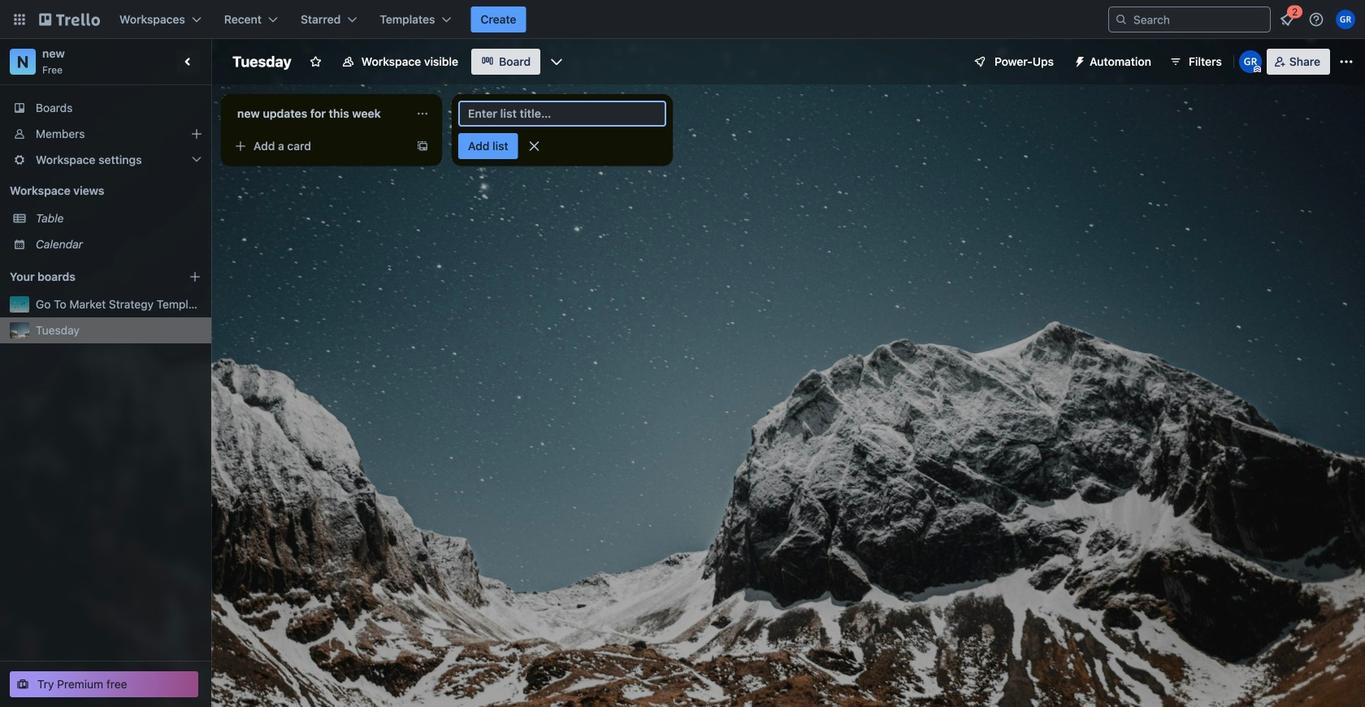 Task type: locate. For each thing, give the bounding box(es) containing it.
Board name text field
[[224, 49, 300, 75]]

primary element
[[0, 0, 1365, 39]]

open information menu image
[[1308, 11, 1324, 28]]

Enter list title… text field
[[458, 101, 666, 127]]

cancel list editing image
[[526, 138, 542, 154]]

greg robinson (gregrobinson96) image
[[1336, 10, 1355, 29]]

add board image
[[189, 271, 202, 284]]

your boards with 2 items element
[[10, 267, 164, 287]]

workspace navigation collapse icon image
[[177, 50, 200, 73]]

create from template… image
[[416, 140, 429, 153]]

None text field
[[228, 101, 410, 127]]



Task type: vqa. For each thing, say whether or not it's contained in the screenshot.
Workspace navigation collapse icon
yes



Task type: describe. For each thing, give the bounding box(es) containing it.
greg robinson (gregrobinson96) image
[[1239, 50, 1262, 73]]

this member is an admin of this board. image
[[1254, 66, 1261, 73]]

sm image
[[1067, 49, 1090, 72]]

customize views image
[[549, 54, 565, 70]]

show menu image
[[1338, 54, 1354, 70]]

Search field
[[1128, 8, 1270, 31]]

star or unstar board image
[[309, 55, 322, 68]]

2 notifications image
[[1277, 10, 1297, 29]]

search image
[[1115, 13, 1128, 26]]

back to home image
[[39, 7, 100, 33]]



